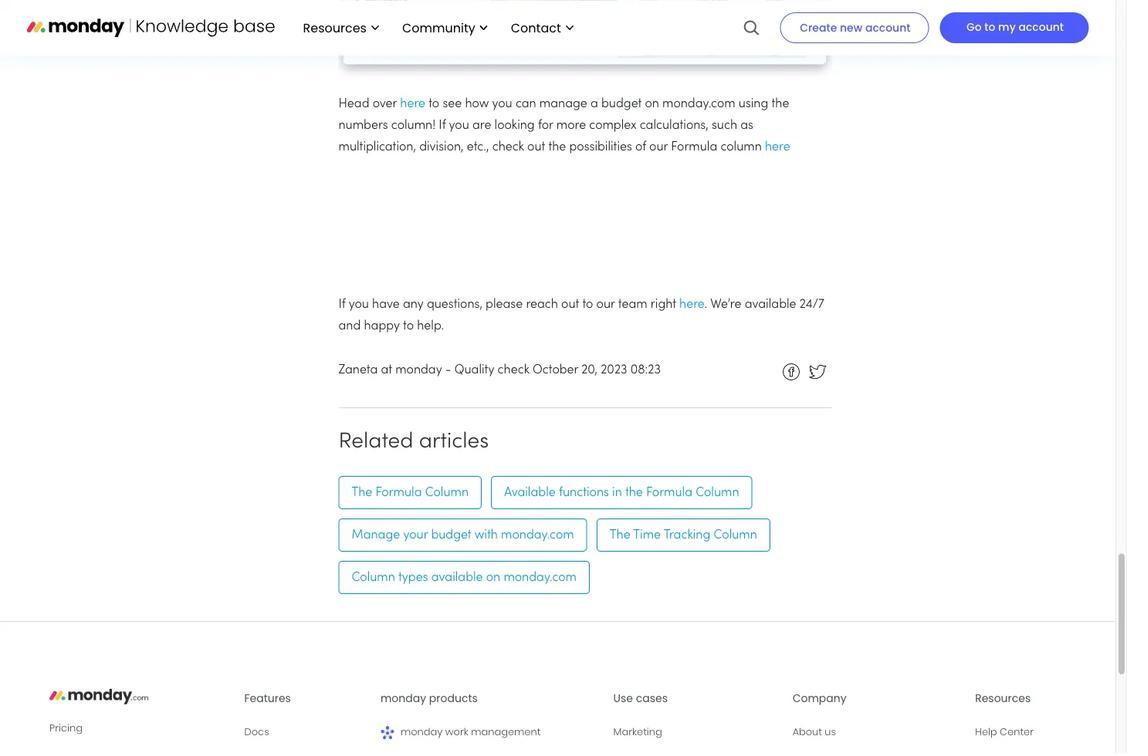 Task type: locate. For each thing, give the bounding box(es) containing it.
2 vertical spatial here
[[680, 299, 705, 311]]

available inside . we're available 24/7 and happy to help.
[[745, 299, 796, 311]]

2 vertical spatial monday.com
[[504, 572, 577, 584]]

column
[[721, 142, 762, 153]]

out
[[527, 142, 545, 153], [561, 299, 579, 311]]

reach
[[526, 299, 558, 311]]

0 vertical spatial the
[[772, 98, 789, 110]]

at
[[381, 364, 392, 376]]

0 vertical spatial budget
[[601, 98, 642, 110]]

new
[[840, 20, 863, 35]]

you down "see"
[[449, 120, 469, 132]]

check down looking
[[492, 142, 524, 153]]

1 vertical spatial here
[[765, 142, 790, 153]]

1 horizontal spatial on
[[645, 98, 659, 110]]

1 horizontal spatial the
[[610, 530, 631, 541]]

company
[[793, 691, 847, 706]]

the right using
[[772, 98, 789, 110]]

management
[[471, 725, 541, 739]]

0 vertical spatial resources
[[303, 19, 367, 36]]

docs link
[[244, 723, 368, 740]]

0 horizontal spatial the
[[548, 142, 566, 153]]

0 vertical spatial our
[[649, 142, 668, 153]]

1 horizontal spatial budget
[[601, 98, 642, 110]]

1 vertical spatial available
[[431, 572, 483, 584]]

the left time on the bottom right
[[610, 530, 631, 541]]

to inside main element
[[985, 19, 996, 34]]

here up column!
[[400, 98, 425, 110]]

the down for
[[548, 142, 566, 153]]

the
[[772, 98, 789, 110], [548, 142, 566, 153], [625, 487, 643, 499]]

here link right 'column'
[[765, 142, 790, 153]]

0 horizontal spatial our
[[597, 299, 615, 311]]

account right 'my' in the right of the page
[[1019, 19, 1064, 34]]

tracking
[[664, 530, 711, 541]]

0 vertical spatial check
[[492, 142, 524, 153]]

about
[[793, 725, 822, 739]]

0 horizontal spatial here link
[[400, 98, 425, 110]]

here link up column!
[[400, 98, 425, 110]]

here link right the right
[[680, 299, 705, 311]]

1 vertical spatial our
[[597, 299, 615, 311]]

list containing resources
[[288, 0, 581, 56]]

resources inside resources link
[[303, 19, 367, 36]]

search logo image
[[743, 0, 760, 56]]

manage your budget with monday.com
[[352, 530, 574, 541]]

column up manage your budget with monday.com link
[[425, 487, 469, 499]]

0 vertical spatial you
[[492, 98, 512, 110]]

1 horizontal spatial the
[[625, 487, 643, 499]]

0 horizontal spatial on
[[486, 572, 500, 584]]

monday up footer wm logo
[[381, 691, 426, 706]]

list
[[288, 0, 581, 56]]

to left team
[[582, 299, 593, 311]]

footer wm logo image
[[381, 726, 394, 740]]

monday products
[[381, 691, 478, 706]]

if up division,
[[439, 120, 446, 132]]

0 vertical spatial the
[[352, 487, 372, 499]]

2 vertical spatial you
[[349, 299, 369, 311]]

1 horizontal spatial if
[[439, 120, 446, 132]]

here right 'column'
[[765, 142, 790, 153]]

check right quality
[[498, 364, 529, 376]]

marketing link
[[613, 723, 780, 740]]

1 horizontal spatial our
[[649, 142, 668, 153]]

0 horizontal spatial budget
[[431, 530, 471, 541]]

2 horizontal spatial the
[[772, 98, 789, 110]]

0 vertical spatial if
[[439, 120, 446, 132]]

if up and
[[339, 299, 346, 311]]

0 vertical spatial on
[[645, 98, 659, 110]]

time
[[633, 530, 661, 541]]

1 horizontal spatial available
[[745, 299, 796, 311]]

1 horizontal spatial here link
[[680, 299, 705, 311]]

can
[[516, 98, 536, 110]]

0 horizontal spatial resources
[[303, 19, 367, 36]]

1 horizontal spatial resources
[[975, 691, 1031, 706]]

functions
[[559, 487, 609, 499]]

if
[[439, 120, 446, 132], [339, 299, 346, 311]]

.
[[705, 299, 708, 311]]

0 vertical spatial here link
[[400, 98, 425, 110]]

the formula column
[[352, 487, 469, 499]]

monday inside monday work management link
[[401, 725, 443, 739]]

2 horizontal spatial here link
[[765, 142, 790, 153]]

questions,
[[427, 299, 483, 311]]

monday right footer wm logo
[[401, 725, 443, 739]]

1 vertical spatial on
[[486, 572, 500, 584]]

monday
[[395, 364, 442, 376], [381, 691, 426, 706], [401, 725, 443, 739]]

the for the formula column
[[352, 487, 372, 499]]

monday left the -
[[395, 364, 442, 376]]

create
[[800, 20, 837, 35]]

1 vertical spatial monday.com
[[501, 530, 574, 541]]

column inside 'link'
[[714, 530, 757, 541]]

manage your budget with monday.com link
[[339, 519, 587, 552]]

to left "see"
[[429, 98, 439, 110]]

formula
[[671, 142, 718, 153], [376, 487, 422, 499], [646, 487, 693, 499]]

column!
[[391, 120, 436, 132]]

1 horizontal spatial here
[[680, 299, 705, 311]]

please
[[486, 299, 523, 311]]

over
[[373, 98, 397, 110]]

available functions in the formula column link
[[491, 476, 752, 509]]

our
[[649, 142, 668, 153], [597, 299, 615, 311]]

out right reach
[[561, 299, 579, 311]]

help center link
[[975, 723, 1066, 740]]

1 vertical spatial here link
[[765, 142, 790, 153]]

0 horizontal spatial the
[[352, 487, 372, 499]]

go to my account link
[[940, 12, 1089, 43]]

october
[[533, 364, 578, 376]]

available for 24/7
[[745, 299, 796, 311]]

go to my account
[[967, 19, 1064, 34]]

to see how you can manage a budget on monday.com using the numbers column! if you are looking for more complex calculations, such as multiplication, division, etc., check out the possibilities of our formula column
[[339, 98, 789, 153]]

the right in
[[625, 487, 643, 499]]

go
[[967, 19, 982, 34]]

available down manage your budget with monday.com link
[[431, 572, 483, 584]]

monday work management
[[401, 725, 541, 739]]

for
[[538, 120, 553, 132]]

0 vertical spatial available
[[745, 299, 796, 311]]

1 vertical spatial you
[[449, 120, 469, 132]]

1 vertical spatial the
[[548, 142, 566, 153]]

related articles
[[339, 432, 489, 453]]

to inside the to see how you can manage a budget on monday.com using the numbers column! if you are looking for more complex calculations, such as multiplication, division, etc., check out the possibilities of our formula column
[[429, 98, 439, 110]]

formula down calculations,
[[671, 142, 718, 153]]

zaneta at monday                          - quality check october 20, 2023 08:23
[[339, 364, 661, 376]]

the for the time tracking column
[[610, 530, 631, 541]]

monday.com for manage your budget with monday.com
[[501, 530, 574, 541]]

complex
[[589, 120, 637, 132]]

to right go
[[985, 19, 996, 34]]

1 horizontal spatial out
[[561, 299, 579, 311]]

in
[[612, 487, 622, 499]]

20,
[[582, 364, 598, 376]]

resources
[[303, 19, 367, 36], [975, 691, 1031, 706]]

column
[[425, 487, 469, 499], [696, 487, 739, 499], [714, 530, 757, 541], [352, 572, 395, 584]]

here right the right
[[680, 299, 705, 311]]

available
[[745, 299, 796, 311], [431, 572, 483, 584]]

budget left with
[[431, 530, 471, 541]]

2 vertical spatial monday
[[401, 725, 443, 739]]

you
[[492, 98, 512, 110], [449, 120, 469, 132], [349, 299, 369, 311]]

column right tracking
[[714, 530, 757, 541]]

any
[[403, 299, 424, 311]]

on up calculations,
[[645, 98, 659, 110]]

0 vertical spatial monday.com
[[662, 98, 736, 110]]

etc.,
[[467, 142, 489, 153]]

community
[[402, 19, 475, 36]]

the up manage
[[352, 487, 372, 499]]

0 vertical spatial out
[[527, 142, 545, 153]]

on down with
[[486, 572, 500, 584]]

here link
[[400, 98, 425, 110], [765, 142, 790, 153], [680, 299, 705, 311]]

community link
[[394, 15, 495, 41]]

related
[[339, 432, 413, 453]]

monday.com
[[662, 98, 736, 110], [501, 530, 574, 541], [504, 572, 577, 584]]

our right of
[[649, 142, 668, 153]]

pricing link
[[49, 719, 232, 736]]

0 horizontal spatial account
[[865, 20, 911, 35]]

the inside 'link'
[[610, 530, 631, 541]]

2 vertical spatial here link
[[680, 299, 705, 311]]

0 horizontal spatial if
[[339, 299, 346, 311]]

our left team
[[597, 299, 615, 311]]

happy
[[364, 321, 400, 332]]

-
[[445, 364, 451, 376]]

1 vertical spatial monday
[[381, 691, 426, 706]]

1 vertical spatial the
[[610, 530, 631, 541]]

. we're available 24/7 and happy to help.
[[339, 299, 825, 332]]

to left help.
[[403, 321, 414, 332]]

out inside the to see how you can manage a budget on monday.com using the numbers column! if you are looking for more complex calculations, such as multiplication, division, etc., check out the possibilities of our formula column
[[527, 142, 545, 153]]

use
[[613, 691, 633, 706]]

account
[[1019, 19, 1064, 34], [865, 20, 911, 35]]

0 vertical spatial here
[[400, 98, 425, 110]]

1 vertical spatial out
[[561, 299, 579, 311]]

budget up complex
[[601, 98, 642, 110]]

about us
[[793, 725, 836, 739]]

0 vertical spatial monday
[[395, 364, 442, 376]]

0 horizontal spatial out
[[527, 142, 545, 153]]

if inside the to see how you can manage a budget on monday.com using the numbers column! if you are looking for more complex calculations, such as multiplication, division, etc., check out the possibilities of our formula column
[[439, 120, 446, 132]]

features
[[244, 691, 291, 706]]

0 horizontal spatial here
[[400, 98, 425, 110]]

with
[[475, 530, 498, 541]]

and
[[339, 321, 361, 332]]

out down for
[[527, 142, 545, 153]]

1 vertical spatial budget
[[431, 530, 471, 541]]

0 horizontal spatial available
[[431, 572, 483, 584]]

you left can
[[492, 98, 512, 110]]

use cases
[[613, 691, 668, 706]]

available for on
[[431, 572, 483, 584]]

here
[[400, 98, 425, 110], [765, 142, 790, 153], [680, 299, 705, 311]]

to
[[985, 19, 996, 34], [429, 98, 439, 110], [582, 299, 593, 311], [403, 321, 414, 332]]

monday for monday products
[[381, 691, 426, 706]]

the time tracking column link
[[597, 519, 770, 552]]

you up and
[[349, 299, 369, 311]]

account right new
[[865, 20, 911, 35]]

available left the "24/7"
[[745, 299, 796, 311]]

check
[[492, 142, 524, 153], [498, 364, 529, 376]]



Task type: describe. For each thing, give the bounding box(es) containing it.
contact link
[[503, 15, 581, 41]]

us
[[825, 725, 836, 739]]

about us link
[[793, 723, 963, 740]]

formula up the time tracking column in the right bottom of the page
[[646, 487, 693, 499]]

your
[[403, 530, 428, 541]]

are
[[472, 120, 491, 132]]

08:23
[[631, 364, 661, 376]]

1 horizontal spatial you
[[449, 120, 469, 132]]

articles
[[419, 432, 489, 453]]

image_3_1.png image
[[339, 0, 833, 81]]

monday logo image
[[49, 684, 149, 709]]

available functions in the formula column
[[504, 487, 739, 499]]

create new account
[[800, 20, 911, 35]]

possibilities
[[569, 142, 632, 153]]

monday work management link
[[381, 723, 601, 740]]

monday.com logo image
[[27, 11, 275, 44]]

twitter link
[[806, 360, 867, 384]]

my
[[998, 19, 1016, 34]]

calculations,
[[640, 120, 709, 132]]

the time tracking column
[[610, 530, 757, 541]]

a
[[591, 98, 598, 110]]

see
[[443, 98, 462, 110]]

column types available on monday.com
[[352, 572, 577, 584]]

create new account link
[[780, 12, 929, 43]]

if you have any questions, please reach out to our team right here
[[339, 299, 705, 311]]

2 horizontal spatial you
[[492, 98, 512, 110]]

division,
[[419, 142, 464, 153]]

cases
[[636, 691, 668, 706]]

here link for we're
[[680, 299, 705, 311]]

resources link
[[295, 15, 387, 41]]

24/7
[[800, 299, 825, 311]]

using
[[739, 98, 768, 110]]

contact
[[511, 19, 561, 36]]

to inside . we're available 24/7 and happy to help.
[[403, 321, 414, 332]]

check inside the to see how you can manage a budget on monday.com using the numbers column! if you are looking for more complex calculations, such as multiplication, division, etc., check out the possibilities of our formula column
[[492, 142, 524, 153]]

1 vertical spatial resources
[[975, 691, 1031, 706]]

monday.com for column types available on monday.com
[[504, 572, 577, 584]]

multiplication,
[[339, 142, 416, 153]]

twitter
[[829, 372, 867, 383]]

center
[[1000, 725, 1034, 739]]

head
[[339, 98, 369, 110]]

help
[[975, 725, 997, 739]]

on inside the to see how you can manage a budget on monday.com using the numbers column! if you are looking for more complex calculations, such as multiplication, division, etc., check out the possibilities of our formula column
[[645, 98, 659, 110]]

1 vertical spatial check
[[498, 364, 529, 376]]

help.
[[417, 321, 444, 332]]

2 horizontal spatial here
[[765, 142, 790, 153]]

column types available on monday.com link
[[339, 561, 590, 594]]

2023
[[601, 364, 627, 376]]

more
[[557, 120, 586, 132]]

available
[[504, 487, 556, 499]]

main element
[[288, 0, 1089, 56]]

zaneta
[[339, 364, 378, 376]]

our inside the to see how you can manage a budget on monday.com using the numbers column! if you are looking for more complex calculations, such as multiplication, division, etc., check out the possibilities of our formula column
[[649, 142, 668, 153]]

manage
[[540, 98, 587, 110]]

have
[[372, 299, 400, 311]]

looking
[[495, 120, 535, 132]]

of
[[635, 142, 646, 153]]

quality
[[455, 364, 494, 376]]

1 horizontal spatial account
[[1019, 19, 1064, 34]]

column up tracking
[[696, 487, 739, 499]]

team
[[618, 299, 648, 311]]

such
[[712, 120, 737, 132]]

column left types
[[352, 572, 395, 584]]

we're
[[710, 299, 742, 311]]

formula up the your
[[376, 487, 422, 499]]

marketing
[[613, 725, 662, 739]]

docs
[[244, 725, 269, 739]]

budget inside the to see how you can manage a budget on monday.com using the numbers column! if you are looking for more complex calculations, such as multiplication, division, etc., check out the possibilities of our formula column
[[601, 98, 642, 110]]

here link for see
[[400, 98, 425, 110]]

as
[[741, 120, 754, 132]]

pricing
[[49, 721, 83, 735]]

help center
[[975, 725, 1034, 739]]

formula inside the to see how you can manage a budget on monday.com using the numbers column! if you are looking for more complex calculations, such as multiplication, division, etc., check out the possibilities of our formula column
[[671, 142, 718, 153]]

manage
[[352, 530, 400, 541]]

2 vertical spatial the
[[625, 487, 643, 499]]

0 horizontal spatial you
[[349, 299, 369, 311]]

how
[[465, 98, 489, 110]]

types
[[398, 572, 428, 584]]

monday for monday work management
[[401, 725, 443, 739]]

work
[[445, 725, 469, 739]]

right
[[651, 299, 676, 311]]

monday.com inside the to see how you can manage a budget on monday.com using the numbers column! if you are looking for more complex calculations, such as multiplication, division, etc., check out the possibilities of our formula column
[[662, 98, 736, 110]]

1 vertical spatial if
[[339, 299, 346, 311]]



Task type: vqa. For each thing, say whether or not it's contained in the screenshot.
the Learn more link
no



